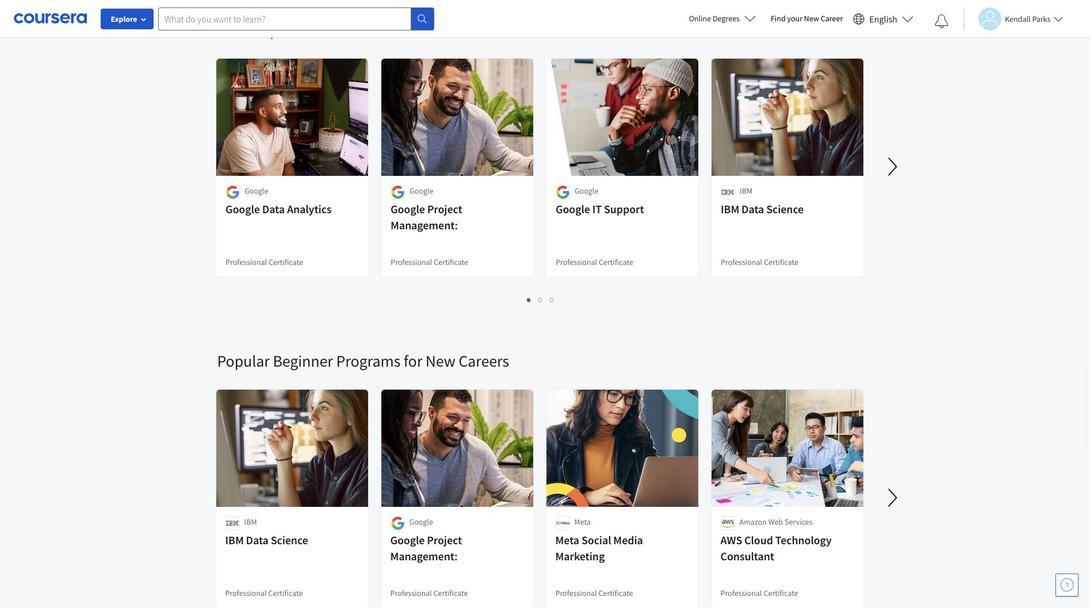 Task type: vqa. For each thing, say whether or not it's contained in the screenshot.
Professional Certificate related to Google image for Popular
yes



Task type: locate. For each thing, give the bounding box(es) containing it.
services
[[785, 517, 813, 528]]

popular beginner programs for new careers
[[217, 351, 509, 372]]

1 vertical spatial project
[[427, 533, 462, 548]]

1 horizontal spatial ibm data science
[[721, 202, 804, 216]]

new right for
[[426, 351, 456, 372]]

new
[[804, 13, 819, 24], [426, 351, 456, 372]]

1 horizontal spatial ibm image
[[721, 185, 735, 200]]

ibm image
[[721, 185, 735, 200], [225, 517, 240, 531]]

ibm data science
[[721, 202, 804, 216], [225, 533, 308, 548]]

certificate for amazon web services icon
[[764, 589, 798, 599]]

1 management: from the top
[[390, 218, 458, 232]]

0 vertical spatial new
[[804, 13, 819, 24]]

professional for google image associated with google project management:
[[390, 257, 432, 268]]

english button
[[849, 0, 918, 37]]

amazon
[[740, 517, 767, 528]]

certificate for google image related to google it support
[[599, 257, 633, 268]]

popular beginner programs for new careers carousel element
[[211, 316, 1090, 609]]

for
[[404, 351, 423, 372]]

certificate for google image associated with google project management:
[[434, 257, 468, 268]]

google project management: for programs
[[390, 533, 462, 564]]

marketing
[[556, 550, 605, 564]]

None search field
[[158, 7, 434, 30]]

meta for meta social media marketing
[[556, 533, 579, 548]]

web
[[769, 517, 783, 528]]

management: for programs
[[390, 550, 458, 564]]

list inside the most popular certificates carousel element
[[217, 293, 865, 307]]

1 horizontal spatial new
[[804, 13, 819, 24]]

meta right the meta image on the right bottom of the page
[[575, 517, 591, 528]]

social
[[582, 533, 611, 548]]

2 horizontal spatial google image
[[556, 185, 570, 200]]

0 vertical spatial science
[[766, 202, 804, 216]]

professional for amazon web services icon
[[721, 589, 762, 599]]

1 google image from the left
[[225, 185, 240, 200]]

project inside the most popular certificates carousel element
[[427, 202, 462, 216]]

management: inside popular beginner programs for new careers carousel element
[[390, 550, 458, 564]]

professional certificate
[[225, 257, 303, 268], [390, 257, 468, 268], [556, 257, 633, 268], [721, 257, 798, 268], [225, 589, 303, 599], [390, 589, 468, 599], [556, 589, 633, 599], [721, 589, 798, 599]]

0 vertical spatial ibm image
[[721, 185, 735, 200]]

2 button
[[535, 293, 547, 307]]

1 vertical spatial ibm image
[[225, 517, 240, 531]]

1 vertical spatial ibm data science
[[225, 533, 308, 548]]

0 vertical spatial ibm data science
[[721, 202, 804, 216]]

google project management: inside popular beginner programs for new careers carousel element
[[390, 533, 462, 564]]

1 project from the top
[[427, 202, 462, 216]]

professional for the meta image on the right bottom of the page
[[556, 589, 597, 599]]

project inside popular beginner programs for new careers carousel element
[[427, 533, 462, 548]]

1 vertical spatial meta
[[556, 533, 579, 548]]

professional for google image corresponding to google data analytics
[[225, 257, 267, 268]]

1
[[527, 295, 532, 306]]

meta inside meta social media marketing
[[556, 533, 579, 548]]

certificate for google image corresponding to google data analytics
[[268, 257, 303, 268]]

3 google image from the left
[[556, 185, 570, 200]]

0 horizontal spatial google image
[[225, 185, 240, 200]]

2 google project management: from the top
[[390, 533, 462, 564]]

ibm
[[740, 186, 752, 196], [721, 202, 739, 216], [244, 517, 257, 528], [225, 533, 244, 548]]

google image
[[390, 517, 405, 531]]

management:
[[390, 218, 458, 232], [390, 550, 458, 564]]

0 vertical spatial management:
[[390, 218, 458, 232]]

certificate for topmost ibm icon
[[764, 257, 798, 268]]

2 project from the top
[[427, 533, 462, 548]]

What do you want to learn? text field
[[158, 7, 411, 30]]

0 vertical spatial google project management:
[[390, 202, 462, 232]]

google
[[244, 186, 268, 196], [409, 186, 433, 196], [575, 186, 598, 196], [225, 202, 260, 216], [390, 202, 425, 216], [556, 202, 590, 216], [409, 517, 433, 528], [390, 533, 425, 548]]

1 horizontal spatial science
[[766, 202, 804, 216]]

data
[[262, 202, 285, 216], [741, 202, 764, 216], [246, 533, 269, 548]]

list containing 1
[[217, 293, 865, 307]]

1 google project management: from the top
[[390, 202, 462, 232]]

next slide image
[[879, 485, 907, 512]]

google data analytics
[[225, 202, 331, 216]]

project
[[427, 202, 462, 216], [427, 533, 462, 548]]

list
[[217, 293, 865, 307]]

science
[[766, 202, 804, 216], [271, 533, 308, 548]]

ibm data science inside popular beginner programs for new careers carousel element
[[225, 533, 308, 548]]

meta for meta
[[575, 517, 591, 528]]

2
[[539, 295, 543, 306]]

0 horizontal spatial science
[[271, 533, 308, 548]]

ibm data science inside the most popular certificates carousel element
[[721, 202, 804, 216]]

ibm data science for the leftmost ibm icon
[[225, 533, 308, 548]]

find your new career
[[771, 13, 843, 24]]

certificate
[[268, 257, 303, 268], [434, 257, 468, 268], [599, 257, 633, 268], [764, 257, 798, 268], [268, 589, 303, 599], [434, 589, 468, 599], [599, 589, 633, 599], [764, 589, 798, 599]]

google image for google it support
[[556, 185, 570, 200]]

amazon web services
[[740, 517, 813, 528]]

1 vertical spatial management:
[[390, 550, 458, 564]]

data inside popular beginner programs for new careers carousel element
[[246, 533, 269, 548]]

google image
[[225, 185, 240, 200], [390, 185, 405, 200], [556, 185, 570, 200]]

coursera image
[[14, 9, 87, 28]]

0 vertical spatial meta
[[575, 517, 591, 528]]

0 vertical spatial project
[[427, 202, 462, 216]]

new right your
[[804, 13, 819, 24]]

0 horizontal spatial new
[[426, 351, 456, 372]]

careers
[[459, 351, 509, 372]]

project for certificates
[[427, 202, 462, 216]]

professional for the leftmost ibm icon
[[225, 589, 267, 599]]

meta image
[[556, 517, 570, 531]]

0 vertical spatial popular
[[252, 20, 305, 40]]

cloud
[[745, 533, 773, 548]]

management: inside the most popular certificates carousel element
[[390, 218, 458, 232]]

3
[[550, 295, 555, 306]]

0 horizontal spatial ibm data science
[[225, 533, 308, 548]]

professional
[[225, 257, 267, 268], [390, 257, 432, 268], [556, 257, 597, 268], [721, 257, 762, 268], [225, 589, 267, 599], [390, 589, 432, 599], [556, 589, 597, 599], [721, 589, 762, 599]]

popular
[[252, 20, 305, 40], [217, 351, 270, 372]]

science inside popular beginner programs for new careers carousel element
[[271, 533, 308, 548]]

1 horizontal spatial google image
[[390, 185, 405, 200]]

parks
[[1033, 14, 1051, 24]]

1 vertical spatial google project management:
[[390, 533, 462, 564]]

consultant
[[721, 550, 774, 564]]

google it support
[[556, 202, 644, 216]]

meta down the meta image on the right bottom of the page
[[556, 533, 579, 548]]

science inside the most popular certificates carousel element
[[766, 202, 804, 216]]

google project management: inside the most popular certificates carousel element
[[390, 202, 462, 232]]

google image for google data analytics
[[225, 185, 240, 200]]

management: for certificates
[[390, 218, 458, 232]]

meta
[[575, 517, 591, 528], [556, 533, 579, 548]]

2 management: from the top
[[390, 550, 458, 564]]

google project management:
[[390, 202, 462, 232], [390, 533, 462, 564]]

2 google image from the left
[[390, 185, 405, 200]]

1 vertical spatial science
[[271, 533, 308, 548]]

beginner
[[273, 351, 333, 372]]



Task type: describe. For each thing, give the bounding box(es) containing it.
meta social media marketing
[[556, 533, 643, 564]]

explore button
[[101, 9, 154, 29]]

media
[[614, 533, 643, 548]]

aws
[[721, 533, 742, 548]]

professional for google image related to google it support
[[556, 257, 597, 268]]

it
[[592, 202, 602, 216]]

support
[[604, 202, 644, 216]]

certificate for the leftmost ibm icon
[[268, 589, 303, 599]]

1 vertical spatial popular
[[217, 351, 270, 372]]

find your new career link
[[765, 12, 849, 26]]

kendall parks button
[[964, 7, 1064, 30]]

0 horizontal spatial ibm image
[[225, 517, 240, 531]]

data for most popular certificates
[[262, 202, 285, 216]]

online
[[689, 13, 711, 24]]

most popular certificates
[[217, 20, 383, 40]]

google image for google project management:
[[390, 185, 405, 200]]

amazon web services image
[[721, 517, 735, 531]]

next slide image
[[879, 153, 907, 181]]

data for popular beginner programs for new careers
[[246, 533, 269, 548]]

technology
[[776, 533, 832, 548]]

aws cloud technology consultant
[[721, 533, 832, 564]]

online degrees
[[689, 13, 740, 24]]

professional for topmost ibm icon
[[721, 257, 762, 268]]

3 button
[[547, 293, 558, 307]]

certificate for the meta image on the right bottom of the page
[[599, 589, 633, 599]]

explore
[[111, 14, 137, 24]]

kendall
[[1005, 14, 1031, 24]]

help center image
[[1061, 579, 1074, 593]]

online degrees button
[[680, 6, 765, 31]]

ibm data science for topmost ibm icon
[[721, 202, 804, 216]]

english
[[870, 13, 898, 24]]

project for programs
[[427, 533, 462, 548]]

most
[[217, 20, 249, 40]]

programs
[[336, 351, 401, 372]]

certificate for google icon
[[434, 589, 468, 599]]

degrees
[[713, 13, 740, 24]]

professional for google icon
[[390, 589, 432, 599]]

most popular certificates carousel element
[[211, 0, 1090, 316]]

career
[[821, 13, 843, 24]]

1 button
[[524, 293, 535, 307]]

1 vertical spatial new
[[426, 351, 456, 372]]

analytics
[[287, 202, 331, 216]]

find
[[771, 13, 786, 24]]

your
[[787, 13, 803, 24]]

certificates
[[308, 20, 383, 40]]

google project management: for certificates
[[390, 202, 462, 232]]

kendall parks
[[1005, 14, 1051, 24]]

show notifications image
[[935, 14, 949, 28]]



